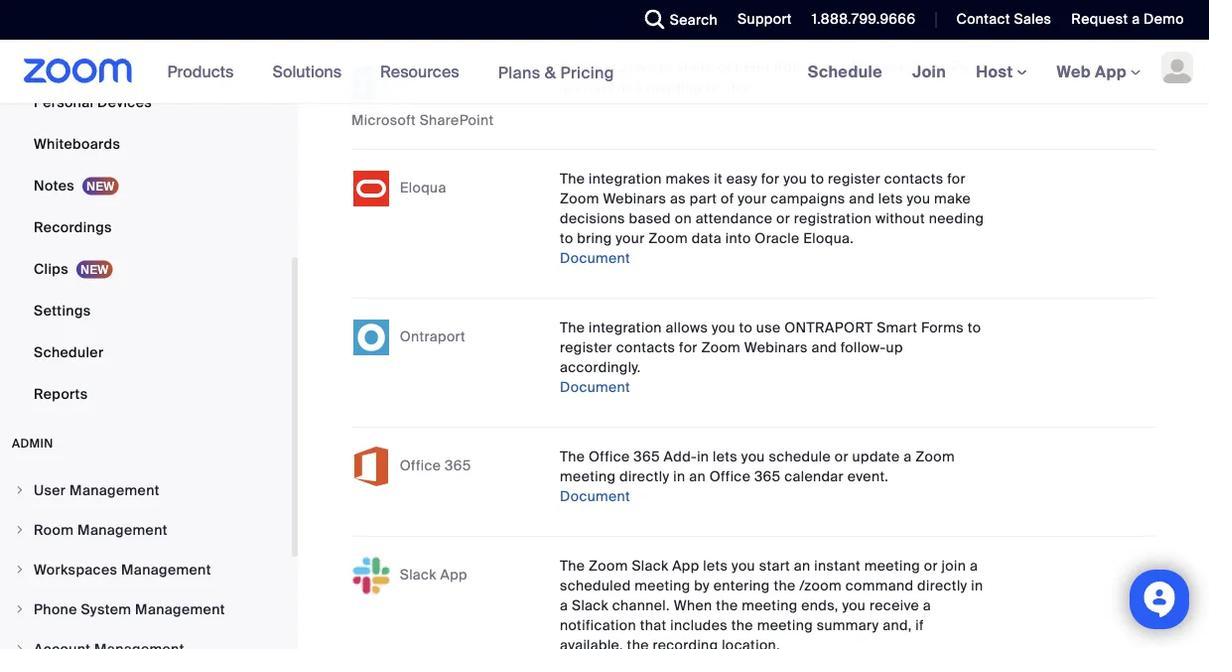 Task type: vqa. For each thing, say whether or not it's contained in the screenshot.
recording
yes



Task type: locate. For each thing, give the bounding box(es) containing it.
for up make
[[947, 170, 966, 188]]

management up workspaces management
[[77, 521, 168, 539]]

or inside the integration makes it easy for you to register contacts for zoom webinars as part of your campaigns and lets you make decisions based on attendance or registration without needing to bring your zoom data into oracle eloqua. document
[[776, 210, 790, 228]]

room
[[34, 521, 74, 539]]

3 the from the top
[[560, 448, 585, 466]]

right image left workspaces
[[14, 564, 26, 576]]

the down accordingly. on the bottom of page
[[560, 448, 585, 466]]

0 vertical spatial lets
[[878, 190, 903, 208]]

host button
[[976, 61, 1027, 82]]

office 365
[[400, 457, 471, 475]]

zoom up "decisions"
[[560, 190, 599, 208]]

app
[[1095, 61, 1127, 82], [672, 557, 700, 576], [440, 566, 468, 585]]

1 vertical spatial contacts
[[616, 339, 675, 357]]

office left add-
[[589, 448, 630, 466]]

2 document link from the top
[[560, 379, 630, 397]]

the inside the office 365 add-in lets you schedule or update a zoom meeting directly in an office 365 calendar event. document
[[560, 448, 585, 466]]

the up "decisions"
[[560, 170, 585, 188]]

for down allows
[[679, 339, 698, 357]]

in down users
[[619, 79, 631, 97]]

resources button
[[380, 40, 468, 103]]

your down easy
[[738, 190, 767, 208]]

document link down accordingly. on the bottom of page
[[560, 379, 630, 397]]

you inside the integration allows you to use ontraport smart forms to register contacts for zoom webinars and follow-up accordingly. document
[[712, 319, 735, 337]]

directly down join
[[917, 577, 968, 595]]

right image left room
[[14, 524, 26, 536]]

3 document link from the top
[[560, 488, 630, 507]]

receive
[[870, 597, 919, 615]]

1 document link from the top
[[560, 250, 630, 268]]

0 horizontal spatial and
[[812, 339, 837, 357]]

app right web
[[1095, 61, 1127, 82]]

app right slack image
[[440, 566, 468, 585]]

or inside enables users to share content from their microsoft sharepoint account in a meeting or chat
[[706, 79, 720, 97]]

and
[[849, 190, 875, 208], [812, 339, 837, 357]]

meeting inside enables users to share content from their microsoft sharepoint account in a meeting or chat
[[646, 79, 702, 97]]

0 horizontal spatial sharepoint
[[420, 111, 494, 130]]

product information navigation
[[152, 40, 629, 105]]

1 vertical spatial register
[[560, 339, 613, 357]]

or up oracle
[[776, 210, 790, 228]]

available,
[[560, 637, 623, 649]]

1 vertical spatial microsoft
[[351, 111, 416, 130]]

banner
[[0, 40, 1209, 105]]

settings link
[[0, 291, 292, 331]]

an down add-
[[689, 468, 706, 486]]

the inside the integration allows you to use ontraport smart forms to register contacts for zoom webinars and follow-up accordingly. document
[[560, 319, 585, 337]]

0 vertical spatial your
[[738, 190, 767, 208]]

you right allows
[[712, 319, 735, 337]]

365 right office365 icon
[[445, 457, 471, 475]]

webinars down the use
[[744, 339, 808, 357]]

microsoft down 1.888.799.9666
[[844, 58, 908, 77]]

0 vertical spatial document
[[560, 250, 630, 268]]

management down room management menu item
[[121, 560, 211, 579]]

integration up accordingly. on the bottom of page
[[589, 319, 662, 337]]

0 vertical spatial integration
[[589, 170, 662, 188]]

in right "command"
[[971, 577, 983, 595]]

document up scheduled
[[560, 488, 630, 507]]

lets inside the office 365 add-in lets you schedule or update a zoom meeting directly in an office 365 calendar event. document
[[713, 448, 738, 466]]

or left chat
[[706, 79, 720, 97]]

and up registration
[[849, 190, 875, 208]]

slack down scheduled
[[572, 597, 609, 615]]

1 vertical spatial right image
[[14, 643, 26, 649]]

1 vertical spatial document
[[560, 379, 630, 397]]

pricing
[[560, 62, 614, 83]]

enables
[[560, 58, 614, 77]]

meeting
[[646, 79, 702, 97], [560, 468, 616, 486], [864, 557, 920, 576], [635, 577, 691, 595], [742, 597, 798, 615], [757, 617, 813, 635]]

zoom down allows
[[701, 339, 741, 357]]

1 vertical spatial an
[[794, 557, 811, 576]]

or left join
[[924, 557, 938, 576]]

lets inside 'the zoom slack app lets you start an instant meeting or join a scheduled meeting by entering the /zoom command directly in a slack channel. when the meeting ends, you receive a notification that includes the meeting summary and, if available, the recording location.'
[[703, 557, 728, 576]]

0 vertical spatial sharepoint
[[912, 58, 986, 77]]

document down bring
[[560, 250, 630, 268]]

1 vertical spatial right image
[[14, 564, 26, 576]]

on
[[675, 210, 692, 228]]

office right office365 icon
[[400, 457, 441, 475]]

2 vertical spatial document link
[[560, 488, 630, 507]]

2 right image from the top
[[14, 564, 26, 576]]

schedule link
[[793, 40, 898, 103]]

notification
[[560, 617, 636, 635]]

share
[[676, 58, 714, 77]]

0 vertical spatial right image
[[14, 524, 26, 536]]

3 right image from the top
[[14, 604, 26, 616]]

document link down bring
[[560, 250, 630, 268]]

0 vertical spatial webinars
[[603, 190, 666, 208]]

1 integration from the top
[[589, 170, 662, 188]]

document link up scheduled
[[560, 488, 630, 507]]

personal
[[34, 93, 94, 111]]

register inside the integration allows you to use ontraport smart forms to register contacts for zoom webinars and follow-up accordingly. document
[[560, 339, 613, 357]]

app inside meetings navigation
[[1095, 61, 1127, 82]]

directly inside 'the zoom slack app lets you start an instant meeting or join a scheduled meeting by entering the /zoom command directly in a slack channel. when the meeting ends, you receive a notification that includes the meeting summary and, if available, the recording location.'
[[917, 577, 968, 595]]

solutions
[[272, 61, 342, 82]]

decisions
[[560, 210, 625, 228]]

in inside enables users to share content from their microsoft sharepoint account in a meeting or chat
[[619, 79, 631, 97]]

sharepoint
[[912, 58, 986, 77], [420, 111, 494, 130]]

support link
[[723, 0, 797, 40], [738, 10, 792, 28]]

system
[[81, 600, 131, 618]]

integration for contacts
[[589, 319, 662, 337]]

management inside menu item
[[70, 481, 160, 499]]

right image inside workspaces management menu item
[[14, 564, 26, 576]]

0 horizontal spatial webinars
[[603, 190, 666, 208]]

2 vertical spatial right image
[[14, 604, 26, 616]]

the
[[774, 577, 796, 595], [716, 597, 738, 615], [731, 617, 753, 635], [627, 637, 649, 649]]

devices
[[97, 93, 152, 111]]

2 integration from the top
[[589, 319, 662, 337]]

1 horizontal spatial app
[[672, 557, 700, 576]]

2 vertical spatial lets
[[703, 557, 728, 576]]

webinars
[[603, 190, 666, 208], [744, 339, 808, 357]]

right image inside room management menu item
[[14, 524, 26, 536]]

zoom right update
[[916, 448, 955, 466]]

365 down schedule
[[754, 468, 781, 486]]

data
[[692, 230, 722, 248]]

right image inside phone system management menu item
[[14, 604, 26, 616]]

meetings navigation
[[793, 40, 1209, 105]]

needing
[[929, 210, 984, 228]]

document link
[[560, 250, 630, 268], [560, 379, 630, 397], [560, 488, 630, 507]]

1 vertical spatial lets
[[713, 448, 738, 466]]

lets right add-
[[713, 448, 738, 466]]

integration inside the integration makes it easy for you to register contacts for zoom webinars as part of your campaigns and lets you make decisions based on attendance or registration without needing to bring your zoom data into oracle eloqua. document
[[589, 170, 662, 188]]

the up scheduled
[[560, 557, 585, 576]]

365
[[634, 448, 660, 466], [445, 457, 471, 475], [754, 468, 781, 486]]

0 horizontal spatial app
[[440, 566, 468, 585]]

follow-
[[841, 339, 886, 357]]

1 the from the top
[[560, 170, 585, 188]]

and inside the integration makes it easy for you to register contacts for zoom webinars as part of your campaigns and lets you make decisions based on attendance or registration without needing to bring your zoom data into oracle eloqua. document
[[849, 190, 875, 208]]

webinars up based
[[603, 190, 666, 208]]

up
[[886, 339, 903, 357]]

for right easy
[[761, 170, 780, 188]]

2 the from the top
[[560, 319, 585, 337]]

zoom up scheduled
[[589, 557, 628, 576]]

lets up without
[[878, 190, 903, 208]]

you
[[783, 170, 807, 188], [907, 190, 931, 208], [712, 319, 735, 337], [741, 448, 765, 466], [732, 557, 755, 576], [842, 597, 866, 615]]

1 vertical spatial directly
[[917, 577, 968, 595]]

0 horizontal spatial an
[[689, 468, 706, 486]]

0 vertical spatial right image
[[14, 484, 26, 496]]

in down add-
[[673, 468, 685, 486]]

1 vertical spatial sharepoint
[[420, 111, 494, 130]]

0 horizontal spatial contacts
[[616, 339, 675, 357]]

to inside enables users to share content from their microsoft sharepoint account in a meeting or chat
[[659, 58, 673, 77]]

1 vertical spatial webinars
[[744, 339, 808, 357]]

1 horizontal spatial contacts
[[884, 170, 944, 188]]

or up the event.
[[835, 448, 849, 466]]

slack up channel.
[[632, 557, 669, 576]]

join
[[912, 61, 946, 82]]

0 vertical spatial microsoft
[[844, 58, 908, 77]]

use
[[756, 319, 781, 337]]

slack image
[[351, 557, 391, 596]]

and inside the integration allows you to use ontraport smart forms to register contacts for zoom webinars and follow-up accordingly. document
[[812, 339, 837, 357]]

right image
[[14, 484, 26, 496], [14, 643, 26, 649]]

1 horizontal spatial sharepoint
[[912, 58, 986, 77]]

based
[[629, 210, 671, 228]]

directly inside the office 365 add-in lets you schedule or update a zoom meeting directly in an office 365 calendar event. document
[[620, 468, 670, 486]]

event.
[[848, 468, 889, 486]]

schedule
[[769, 448, 831, 466]]

contacts
[[884, 170, 944, 188], [616, 339, 675, 357]]

1 vertical spatial your
[[616, 230, 645, 248]]

the
[[560, 170, 585, 188], [560, 319, 585, 337], [560, 448, 585, 466], [560, 557, 585, 576]]

web app
[[1057, 61, 1127, 82]]

office365 image
[[351, 447, 391, 487]]

&
[[545, 62, 556, 83]]

1 horizontal spatial microsoft
[[844, 58, 908, 77]]

1 horizontal spatial and
[[849, 190, 875, 208]]

1 horizontal spatial slack
[[572, 597, 609, 615]]

0 vertical spatial directly
[[620, 468, 670, 486]]

0 vertical spatial document link
[[560, 250, 630, 268]]

search
[[670, 10, 718, 29]]

webinars inside the integration makes it easy for you to register contacts for zoom webinars as part of your campaigns and lets you make decisions based on attendance or registration without needing to bring your zoom data into oracle eloqua. document
[[603, 190, 666, 208]]

slack
[[632, 557, 669, 576], [400, 566, 437, 585], [572, 597, 609, 615]]

an up the /zoom
[[794, 557, 811, 576]]

right image
[[14, 524, 26, 536], [14, 564, 26, 576], [14, 604, 26, 616]]

1 document from the top
[[560, 250, 630, 268]]

1 vertical spatial integration
[[589, 319, 662, 337]]

1 horizontal spatial directly
[[917, 577, 968, 595]]

1.888.799.9666 button
[[797, 0, 921, 40], [812, 10, 916, 28]]

a
[[1132, 10, 1140, 28], [634, 79, 643, 97], [904, 448, 912, 466], [970, 557, 978, 576], [560, 597, 568, 615], [923, 597, 931, 615]]

document inside the integration makes it easy for you to register contacts for zoom webinars as part of your campaigns and lets you make decisions based on attendance or registration without needing to bring your zoom data into oracle eloqua. document
[[560, 250, 630, 268]]

1 horizontal spatial register
[[828, 170, 881, 188]]

to right users
[[659, 58, 673, 77]]

integration up based
[[589, 170, 662, 188]]

365 left add-
[[634, 448, 660, 466]]

contact sales link
[[942, 0, 1057, 40], [956, 10, 1052, 28]]

4 the from the top
[[560, 557, 585, 576]]

lets up by
[[703, 557, 728, 576]]

command
[[846, 577, 914, 595]]

right image left phone on the left
[[14, 604, 26, 616]]

in
[[619, 79, 631, 97], [697, 448, 709, 466], [673, 468, 685, 486], [971, 577, 983, 595]]

sharepoint inside enables users to share content from their microsoft sharepoint account in a meeting or chat
[[912, 58, 986, 77]]

or
[[706, 79, 720, 97], [776, 210, 790, 228], [835, 448, 849, 466], [924, 557, 938, 576]]

forms
[[921, 319, 964, 337]]

you left schedule
[[741, 448, 765, 466]]

right image for room management
[[14, 524, 26, 536]]

0 vertical spatial contacts
[[884, 170, 944, 188]]

app up by
[[672, 557, 700, 576]]

microsoft down microsoft sharepoint icon on the top of page
[[351, 111, 416, 130]]

a inside the office 365 add-in lets you schedule or update a zoom meeting directly in an office 365 calendar event. document
[[904, 448, 912, 466]]

microsoft
[[844, 58, 908, 77], [351, 111, 416, 130]]

0 horizontal spatial register
[[560, 339, 613, 357]]

room management
[[34, 521, 168, 539]]

slack right slack image
[[400, 566, 437, 585]]

1 vertical spatial document link
[[560, 379, 630, 397]]

microsoft sharepoint image
[[351, 64, 391, 104]]

right image inside user management menu item
[[14, 484, 26, 496]]

3 document from the top
[[560, 488, 630, 507]]

0 horizontal spatial for
[[679, 339, 698, 357]]

2 horizontal spatial app
[[1095, 61, 1127, 82]]

2 vertical spatial document
[[560, 488, 630, 507]]

contacts down allows
[[616, 339, 675, 357]]

0 horizontal spatial directly
[[620, 468, 670, 486]]

your down based
[[616, 230, 645, 248]]

a down users
[[634, 79, 643, 97]]

1 horizontal spatial an
[[794, 557, 811, 576]]

management up room management
[[70, 481, 160, 499]]

plans & pricing
[[498, 62, 614, 83]]

0 vertical spatial an
[[689, 468, 706, 486]]

document link for the office 365 add-in lets you schedule or update a zoom meeting directly in an office 365 calendar event. document
[[560, 488, 630, 507]]

lets inside the integration makes it easy for you to register contacts for zoom webinars as part of your campaigns and lets you make decisions based on attendance or registration without needing to bring your zoom data into oracle eloqua. document
[[878, 190, 903, 208]]

clips link
[[0, 249, 292, 289]]

room management menu item
[[0, 511, 292, 549]]

includes
[[670, 617, 728, 635]]

0 vertical spatial register
[[828, 170, 881, 188]]

and down ontraport
[[812, 339, 837, 357]]

document down accordingly. on the bottom of page
[[560, 379, 630, 397]]

integration inside the integration allows you to use ontraport smart forms to register contacts for zoom webinars and follow-up accordingly. document
[[589, 319, 662, 337]]

phone system management menu item
[[0, 591, 292, 628]]

right image for workspaces management
[[14, 564, 26, 576]]

office left calendar
[[709, 468, 751, 486]]

menu item
[[0, 630, 292, 649]]

1 horizontal spatial webinars
[[744, 339, 808, 357]]

a right update
[[904, 448, 912, 466]]

slack app
[[400, 566, 468, 585]]

register
[[828, 170, 881, 188], [560, 339, 613, 357]]

document inside the office 365 add-in lets you schedule or update a zoom meeting directly in an office 365 calendar event. document
[[560, 488, 630, 507]]

0 horizontal spatial slack
[[400, 566, 437, 585]]

in left schedule
[[697, 448, 709, 466]]

1 vertical spatial and
[[812, 339, 837, 357]]

register up registration
[[828, 170, 881, 188]]

you up without
[[907, 190, 931, 208]]

or inside 'the zoom slack app lets you start an instant meeting or join a scheduled meeting by entering the /zoom command directly in a slack channel. when the meeting ends, you receive a notification that includes the meeting summary and, if available, the recording location.'
[[924, 557, 938, 576]]

to right forms
[[968, 319, 981, 337]]

contacts up without
[[884, 170, 944, 188]]

workspaces management menu item
[[0, 551, 292, 589]]

1 right image from the top
[[14, 484, 26, 496]]

2 document from the top
[[560, 379, 630, 397]]

contacts inside the integration allows you to use ontraport smart forms to register contacts for zoom webinars and follow-up accordingly. document
[[616, 339, 675, 357]]

0 vertical spatial and
[[849, 190, 875, 208]]

you up 'campaigns'
[[783, 170, 807, 188]]

you up entering
[[732, 557, 755, 576]]

the inside the integration makes it easy for you to register contacts for zoom webinars as part of your campaigns and lets you make decisions based on attendance or registration without needing to bring your zoom data into oracle eloqua. document
[[560, 170, 585, 188]]

1 right image from the top
[[14, 524, 26, 536]]

register up accordingly. on the bottom of page
[[560, 339, 613, 357]]

integration
[[589, 170, 662, 188], [589, 319, 662, 337]]

register inside the integration makes it easy for you to register contacts for zoom webinars as part of your campaigns and lets you make decisions based on attendance or registration without needing to bring your zoom data into oracle eloqua. document
[[828, 170, 881, 188]]

webinars inside the integration allows you to use ontraport smart forms to register contacts for zoom webinars and follow-up accordingly. document
[[744, 339, 808, 357]]

admin
[[12, 436, 53, 451]]

directly down add-
[[620, 468, 670, 486]]

the up accordingly. on the bottom of page
[[560, 319, 585, 337]]

1 horizontal spatial office
[[589, 448, 630, 466]]



Task type: describe. For each thing, give the bounding box(es) containing it.
user management menu item
[[0, 472, 292, 509]]

accordingly.
[[560, 359, 641, 377]]

smart
[[877, 319, 917, 337]]

a left demo
[[1132, 10, 1140, 28]]

channel.
[[612, 597, 670, 615]]

app for slack app
[[440, 566, 468, 585]]

profile picture image
[[1162, 52, 1193, 83]]

2 horizontal spatial slack
[[632, 557, 669, 576]]

zoom inside the integration allows you to use ontraport smart forms to register contacts for zoom webinars and follow-up accordingly. document
[[701, 339, 741, 357]]

account
[[560, 79, 615, 97]]

by
[[694, 577, 710, 595]]

add-
[[664, 448, 697, 466]]

eloqua.
[[803, 230, 854, 248]]

plans
[[498, 62, 541, 83]]

calendar
[[785, 468, 844, 486]]

the integration makes it easy for you to register contacts for zoom webinars as part of your campaigns and lets you make decisions based on attendance or registration without needing to bring your zoom data into oracle eloqua. document
[[560, 170, 984, 268]]

content
[[718, 58, 770, 77]]

the down start
[[774, 577, 796, 595]]

attendance
[[696, 210, 773, 228]]

zoom inside 'the zoom slack app lets you start an instant meeting or join a scheduled meeting by entering the /zoom command directly in a slack channel. when the meeting ends, you receive a notification that includes the meeting summary and, if available, the recording location.'
[[589, 557, 628, 576]]

host
[[976, 61, 1017, 82]]

personal devices
[[34, 93, 152, 111]]

contact
[[956, 10, 1010, 28]]

ontraport
[[785, 319, 873, 337]]

chat
[[724, 79, 753, 97]]

an inside 'the zoom slack app lets you start an instant meeting or join a scheduled meeting by entering the /zoom command directly in a slack channel. when the meeting ends, you receive a notification that includes the meeting summary and, if available, the recording location.'
[[794, 557, 811, 576]]

1.888.799.9666 button up 'schedule'
[[797, 0, 921, 40]]

an inside the office 365 add-in lets you schedule or update a zoom meeting directly in an office 365 calendar event. document
[[689, 468, 706, 486]]

zoom inside the office 365 add-in lets you schedule or update a zoom meeting directly in an office 365 calendar event. document
[[916, 448, 955, 466]]

whiteboards link
[[0, 124, 292, 164]]

schedule
[[808, 61, 883, 82]]

0 horizontal spatial 365
[[445, 457, 471, 475]]

into
[[725, 230, 751, 248]]

zoom down on
[[649, 230, 688, 248]]

document link for the integration allows you to use ontraport smart forms to register contacts for zoom webinars and follow-up accordingly. document
[[560, 379, 630, 397]]

search button
[[630, 0, 723, 40]]

summary
[[817, 617, 879, 635]]

contact sales
[[956, 10, 1052, 28]]

to left bring
[[560, 230, 573, 248]]

app inside 'the zoom slack app lets you start an instant meeting or join a scheduled meeting by entering the /zoom command directly in a slack channel. when the meeting ends, you receive a notification that includes the meeting summary and, if available, the recording location.'
[[672, 557, 700, 576]]

whiteboards
[[34, 135, 120, 153]]

as
[[670, 190, 686, 208]]

management down workspaces management menu item
[[135, 600, 225, 618]]

to left the use
[[739, 319, 753, 337]]

location.
[[722, 637, 780, 649]]

reports link
[[0, 374, 292, 414]]

management for workspaces management
[[121, 560, 211, 579]]

the for the office 365 add-in lets you schedule or update a zoom meeting directly in an office 365 calendar event.
[[560, 448, 585, 466]]

in inside 'the zoom slack app lets you start an instant meeting or join a scheduled meeting by entering the /zoom command directly in a slack channel. when the meeting ends, you receive a notification that includes the meeting summary and, if available, the recording location.'
[[971, 577, 983, 595]]

the down entering
[[716, 597, 738, 615]]

sales
[[1014, 10, 1052, 28]]

without
[[876, 210, 925, 228]]

2 horizontal spatial for
[[947, 170, 966, 188]]

if
[[916, 617, 924, 635]]

2 right image from the top
[[14, 643, 26, 649]]

their
[[809, 58, 840, 77]]

notes
[[34, 176, 74, 195]]

web
[[1057, 61, 1091, 82]]

personal devices link
[[0, 82, 292, 122]]

0 horizontal spatial microsoft
[[351, 111, 416, 130]]

0 horizontal spatial your
[[616, 230, 645, 248]]

side navigation navigation
[[0, 0, 298, 649]]

eloqua image
[[351, 169, 391, 209]]

to up 'campaigns'
[[811, 170, 824, 188]]

a right join
[[970, 557, 978, 576]]

workspaces
[[34, 560, 117, 579]]

contacts inside the integration makes it easy for you to register contacts for zoom webinars as part of your campaigns and lets you make decisions based on attendance or registration without needing to bring your zoom data into oracle eloqua. document
[[884, 170, 944, 188]]

document link for the integration makes it easy for you to register contacts for zoom webinars as part of your campaigns and lets you make decisions based on attendance or registration without needing to bring your zoom data into oracle eloqua. document
[[560, 250, 630, 268]]

workspaces management
[[34, 560, 211, 579]]

microsoft sharepoint
[[351, 111, 494, 130]]

easy
[[726, 170, 758, 188]]

clips
[[34, 260, 68, 278]]

you up "summary"
[[842, 597, 866, 615]]

for inside the integration allows you to use ontraport smart forms to register contacts for zoom webinars and follow-up accordingly. document
[[679, 339, 698, 357]]

the up location. on the right bottom of the page
[[731, 617, 753, 635]]

app for web app
[[1095, 61, 1127, 82]]

join
[[942, 557, 966, 576]]

the zoom slack app lets you start an instant meeting or join a scheduled meeting by entering the /zoom command directly in a slack channel. when the meeting ends, you receive a notification that includes the meeting summary and, if available, the recording location.
[[560, 557, 983, 649]]

the for the integration allows you to use ontraport smart forms to register contacts for zoom webinars and follow-up accordingly.
[[560, 319, 585, 337]]

/zoom
[[799, 577, 842, 595]]

products button
[[167, 40, 243, 103]]

2 horizontal spatial 365
[[754, 468, 781, 486]]

part
[[690, 190, 717, 208]]

demo
[[1144, 10, 1184, 28]]

document inside the integration allows you to use ontraport smart forms to register contacts for zoom webinars and follow-up accordingly. document
[[560, 379, 630, 397]]

management for user management
[[70, 481, 160, 499]]

the down that
[[627, 637, 649, 649]]

1.888.799.9666
[[812, 10, 916, 28]]

or inside the office 365 add-in lets you schedule or update a zoom meeting directly in an office 365 calendar event. document
[[835, 448, 849, 466]]

of
[[721, 190, 734, 208]]

the for the integration makes it easy for you to register contacts for zoom webinars as part of your campaigns and lets you make decisions based on attendance or registration without needing to bring your zoom data into oracle eloqua.
[[560, 170, 585, 188]]

personal menu menu
[[0, 0, 292, 416]]

make
[[934, 190, 971, 208]]

support
[[738, 10, 792, 28]]

admin menu menu
[[0, 472, 292, 649]]

a up if
[[923, 597, 931, 615]]

that
[[640, 617, 667, 635]]

ontraport image
[[351, 318, 391, 358]]

the inside 'the zoom slack app lets you start an instant meeting or join a scheduled meeting by entering the /zoom command directly in a slack channel. when the meeting ends, you receive a notification that includes the meeting summary and, if available, the recording location.'
[[560, 557, 585, 576]]

1 horizontal spatial 365
[[634, 448, 660, 466]]

a inside enables users to share content from their microsoft sharepoint account in a meeting or chat
[[634, 79, 643, 97]]

start
[[759, 557, 790, 576]]

scheduler link
[[0, 333, 292, 372]]

a down scheduled
[[560, 597, 568, 615]]

registration
[[794, 210, 872, 228]]

oracle
[[755, 230, 800, 248]]

users
[[618, 58, 655, 77]]

campaigns
[[771, 190, 845, 208]]

banner containing products
[[0, 40, 1209, 105]]

notes link
[[0, 166, 292, 206]]

eloqua
[[400, 179, 446, 198]]

zoom logo image
[[24, 59, 133, 83]]

web app button
[[1057, 61, 1141, 82]]

right image for phone system management
[[14, 604, 26, 616]]

1 horizontal spatial for
[[761, 170, 780, 188]]

solutions button
[[272, 40, 351, 103]]

from
[[774, 58, 805, 77]]

recordings link
[[0, 207, 292, 247]]

scheduled
[[560, 577, 631, 595]]

you inside the office 365 add-in lets you schedule or update a zoom meeting directly in an office 365 calendar event. document
[[741, 448, 765, 466]]

1 horizontal spatial your
[[738, 190, 767, 208]]

when
[[674, 597, 712, 615]]

ends,
[[801, 597, 839, 615]]

allows
[[666, 319, 708, 337]]

2 horizontal spatial office
[[709, 468, 751, 486]]

integration for zoom
[[589, 170, 662, 188]]

request
[[1072, 10, 1128, 28]]

management for room management
[[77, 521, 168, 539]]

1.888.799.9666 button up schedule link
[[812, 10, 916, 28]]

user management
[[34, 481, 160, 499]]

user
[[34, 481, 66, 499]]

0 horizontal spatial office
[[400, 457, 441, 475]]

ontraport
[[400, 328, 466, 346]]

microsoft inside enables users to share content from their microsoft sharepoint account in a meeting or chat
[[844, 58, 908, 77]]

products
[[167, 61, 234, 82]]

and,
[[883, 617, 912, 635]]

meeting inside the office 365 add-in lets you schedule or update a zoom meeting directly in an office 365 calendar event. document
[[560, 468, 616, 486]]

instant
[[814, 557, 861, 576]]

the integration allows you to use ontraport smart forms to register contacts for zoom webinars and follow-up accordingly. document
[[560, 319, 981, 397]]

enables users to share content from their microsoft sharepoint account in a meeting or chat
[[560, 58, 986, 97]]

update
[[852, 448, 900, 466]]

scheduler
[[34, 343, 104, 361]]



